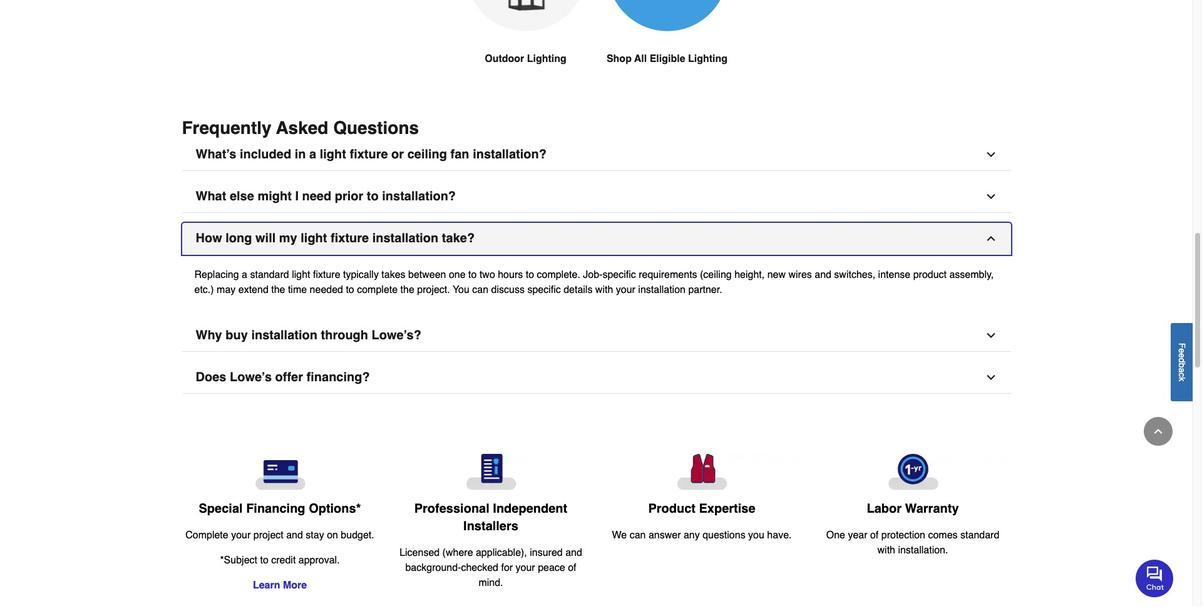 Task type: describe. For each thing, give the bounding box(es) containing it.
one year of protection comes standard with installation.
[[826, 530, 1000, 556]]

installation? inside what else might i need prior to installation? button
[[382, 189, 456, 204]]

f e e d b a c k
[[1177, 343, 1187, 381]]

prior
[[335, 189, 363, 204]]

offer
[[275, 370, 303, 385]]

checked
[[461, 562, 498, 574]]

job-
[[583, 269, 603, 281]]

d
[[1177, 358, 1187, 363]]

f e e d b a c k button
[[1171, 323, 1193, 401]]

what's included in a light fixture or ceiling fan installation?
[[196, 147, 547, 162]]

what else might i need prior to installation? button
[[182, 181, 1011, 213]]

discuss
[[491, 284, 525, 296]]

eligible
[[650, 53, 685, 65]]

partner.
[[688, 284, 722, 296]]

why
[[196, 328, 222, 343]]

frequently asked questions
[[182, 118, 419, 138]]

we
[[612, 530, 627, 541]]

with inside the replacing a standard light fixture typically takes between one to two hours to complete. job-specific requirements (ceiling height, new wires and switches, intense product assembly, etc.) may extend the time needed to complete the project. you can discuss specific details with your installation partner.
[[595, 284, 613, 296]]

licensed (where applicable), insured and background-checked for your peace of mind.
[[400, 547, 582, 589]]

typically
[[343, 269, 379, 281]]

to right 'hours' at the top left
[[526, 269, 534, 281]]

k
[[1177, 377, 1187, 381]]

any
[[684, 530, 700, 541]]

expertise
[[699, 502, 756, 516]]

your inside licensed (where applicable), insured and background-checked for your peace of mind.
[[516, 562, 535, 574]]

installation inside button
[[372, 231, 439, 246]]

complete.
[[537, 269, 580, 281]]

2 e from the top
[[1177, 353, 1187, 358]]

0 horizontal spatial specific
[[528, 284, 561, 296]]

how long will my light fixture installation take?
[[196, 231, 475, 246]]

height,
[[735, 269, 765, 281]]

between
[[408, 269, 446, 281]]

product expertise
[[648, 502, 756, 516]]

comes
[[928, 530, 958, 541]]

switches,
[[834, 269, 876, 281]]

you
[[453, 284, 470, 296]]

chevron down image for does lowe's offer financing?
[[985, 371, 997, 384]]

a black metal outdoor wall sconce. image
[[465, 0, 586, 32]]

installers
[[463, 519, 518, 534]]

take?
[[442, 231, 475, 246]]

chevron up image inside 'how long will my light fixture installation take?' button
[[985, 232, 997, 245]]

why buy installation through lowe's?
[[196, 328, 421, 343]]

chevron down image for why buy installation through lowe's?
[[985, 329, 997, 342]]

2 horizontal spatial a
[[1177, 368, 1187, 373]]

independent
[[493, 502, 568, 516]]

installation inside button
[[251, 328, 317, 343]]

might
[[258, 189, 292, 204]]

takes
[[382, 269, 406, 281]]

shop
[[607, 53, 632, 65]]

approval.
[[299, 555, 340, 566]]

product
[[648, 502, 696, 516]]

(where
[[443, 547, 473, 559]]

more
[[283, 580, 307, 591]]

lowe's?
[[372, 328, 421, 343]]

in
[[295, 147, 306, 162]]

credit
[[271, 555, 296, 566]]

extend
[[238, 284, 269, 296]]

a blue 1-year labor warranty icon. image
[[818, 454, 1009, 490]]

a inside the replacing a standard light fixture typically takes between one to two hours to complete. job-specific requirements (ceiling height, new wires and switches, intense product assembly, etc.) may extend the time needed to complete the project. you can discuss specific details with your installation partner.
[[242, 269, 247, 281]]

light for my
[[301, 231, 327, 246]]

one
[[449, 269, 466, 281]]

chat invite button image
[[1136, 559, 1174, 597]]

0 horizontal spatial your
[[231, 530, 251, 541]]

chevron down image for what else might i need prior to installation?
[[985, 190, 997, 203]]

2 lighting from the left
[[688, 53, 728, 65]]

frequently
[[182, 118, 272, 138]]

fixture for or
[[350, 147, 388, 162]]

one
[[826, 530, 845, 541]]

a lowe's red vest icon. image
[[607, 454, 798, 490]]

how long will my light fixture installation take? button
[[182, 223, 1011, 255]]

chevron up image inside scroll to top element
[[1152, 425, 1165, 438]]

wires
[[789, 269, 812, 281]]

outdoor lighting
[[485, 53, 567, 65]]

labor
[[867, 502, 902, 516]]

learn
[[253, 580, 280, 591]]

professional independent installers
[[414, 502, 568, 534]]

product
[[913, 269, 947, 281]]

1 the from the left
[[271, 284, 285, 296]]

complete your project and stay on budget.
[[186, 530, 374, 541]]

1 horizontal spatial can
[[630, 530, 646, 541]]

how
[[196, 231, 222, 246]]

chevron down image for what's included in a light fixture or ceiling fan installation?
[[985, 148, 997, 161]]

questions
[[703, 530, 746, 541]]

you
[[748, 530, 765, 541]]

questions
[[333, 118, 419, 138]]

to left "credit"
[[260, 555, 269, 566]]

mind.
[[479, 577, 503, 589]]

time
[[288, 284, 307, 296]]

1 e from the top
[[1177, 348, 1187, 353]]

included
[[240, 147, 291, 162]]

professional
[[414, 502, 490, 516]]

1 horizontal spatial a
[[309, 147, 316, 162]]

to down typically
[[346, 284, 354, 296]]

fixture for installation
[[331, 231, 369, 246]]



Task type: vqa. For each thing, say whether or not it's contained in the screenshot.


Task type: locate. For each thing, give the bounding box(es) containing it.
0 horizontal spatial lighting
[[527, 53, 567, 65]]

project
[[253, 530, 284, 541]]

learn more link
[[253, 580, 307, 591]]

1 chevron down image from the top
[[985, 190, 997, 203]]

0 vertical spatial specific
[[603, 269, 636, 281]]

intense
[[878, 269, 911, 281]]

0 vertical spatial chevron up image
[[985, 232, 997, 245]]

1 vertical spatial with
[[878, 545, 895, 556]]

1 vertical spatial fixture
[[331, 231, 369, 246]]

of
[[870, 530, 879, 541], [568, 562, 576, 574]]

labor warranty
[[867, 502, 959, 516]]

to left 'two'
[[468, 269, 477, 281]]

installation up does lowe's offer financing?
[[251, 328, 317, 343]]

0 vertical spatial light
[[320, 147, 346, 162]]

1 vertical spatial installation
[[638, 284, 686, 296]]

does
[[196, 370, 226, 385]]

shop all eligible lighting
[[607, 53, 728, 65]]

can inside the replacing a standard light fixture typically takes between one to two hours to complete. job-specific requirements (ceiling height, new wires and switches, intense product assembly, etc.) may extend the time needed to complete the project. you can discuss specific details with your installation partner.
[[472, 284, 489, 296]]

your inside the replacing a standard light fixture typically takes between one to two hours to complete. job-specific requirements (ceiling height, new wires and switches, intense product assembly, etc.) may extend the time needed to complete the project. you can discuss specific details with your installation partner.
[[616, 284, 636, 296]]

of inside licensed (where applicable), insured and background-checked for your peace of mind.
[[568, 562, 576, 574]]

0 horizontal spatial the
[[271, 284, 285, 296]]

assembly,
[[950, 269, 994, 281]]

(ceiling
[[700, 269, 732, 281]]

0 vertical spatial of
[[870, 530, 879, 541]]

installation? down ceiling
[[382, 189, 456, 204]]

with down job-
[[595, 284, 613, 296]]

1 horizontal spatial installation?
[[473, 147, 547, 162]]

through
[[321, 328, 368, 343]]

what's included in a light fixture or ceiling fan installation? button
[[182, 139, 1011, 171]]

*subject to credit approval.
[[220, 555, 340, 566]]

1 horizontal spatial and
[[566, 547, 582, 559]]

2 vertical spatial light
[[292, 269, 310, 281]]

your right 'details'
[[616, 284, 636, 296]]

0 horizontal spatial with
[[595, 284, 613, 296]]

standard right comes
[[961, 530, 1000, 541]]

of right peace
[[568, 562, 576, 574]]

applicable),
[[476, 547, 527, 559]]

0 horizontal spatial can
[[472, 284, 489, 296]]

a right in
[[309, 147, 316, 162]]

2 vertical spatial your
[[516, 562, 535, 574]]

2 horizontal spatial and
[[815, 269, 832, 281]]

with
[[595, 284, 613, 296], [878, 545, 895, 556]]

ceiling
[[407, 147, 447, 162]]

requirements
[[639, 269, 697, 281]]

1 vertical spatial a
[[242, 269, 247, 281]]

special
[[199, 502, 243, 516]]

1 lighting from the left
[[527, 53, 567, 65]]

and inside the replacing a standard light fixture typically takes between one to two hours to complete. job-specific requirements (ceiling height, new wires and switches, intense product assembly, etc.) may extend the time needed to complete the project. you can discuss specific details with your installation partner.
[[815, 269, 832, 281]]

does lowe's offer financing? button
[[182, 362, 1011, 394]]

the
[[271, 284, 285, 296], [401, 284, 414, 296]]

of inside one year of protection comes standard with installation.
[[870, 530, 879, 541]]

options*
[[309, 502, 361, 516]]

chevron up image
[[985, 232, 997, 245], [1152, 425, 1165, 438]]

outdoor
[[485, 53, 524, 65]]

1 vertical spatial chevron up image
[[1152, 425, 1165, 438]]

long
[[226, 231, 252, 246]]

year
[[848, 530, 868, 541]]

asked
[[276, 118, 328, 138]]

1 horizontal spatial installation
[[372, 231, 439, 246]]

light inside the replacing a standard light fixture typically takes between one to two hours to complete. job-specific requirements (ceiling height, new wires and switches, intense product assembly, etc.) may extend the time needed to complete the project. you can discuss specific details with your installation partner.
[[292, 269, 310, 281]]

why buy installation through lowe's? button
[[182, 320, 1011, 352]]

1 vertical spatial installation?
[[382, 189, 456, 204]]

0 vertical spatial chevron down image
[[985, 148, 997, 161]]

standard inside the replacing a standard light fixture typically takes between one to two hours to complete. job-specific requirements (ceiling height, new wires and switches, intense product assembly, etc.) may extend the time needed to complete the project. you can discuss specific details with your installation partner.
[[250, 269, 289, 281]]

and
[[815, 269, 832, 281], [286, 530, 303, 541], [566, 547, 582, 559]]

1 vertical spatial chevron down image
[[985, 371, 997, 384]]

need
[[302, 189, 331, 204]]

light right in
[[320, 147, 346, 162]]

0 vertical spatial a
[[309, 147, 316, 162]]

2 vertical spatial installation
[[251, 328, 317, 343]]

0 horizontal spatial and
[[286, 530, 303, 541]]

2 vertical spatial and
[[566, 547, 582, 559]]

chevron down image inside the why buy installation through lowe's? button
[[985, 329, 997, 342]]

1 vertical spatial can
[[630, 530, 646, 541]]

1 vertical spatial specific
[[528, 284, 561, 296]]

may
[[217, 284, 236, 296]]

a
[[309, 147, 316, 162], [242, 269, 247, 281], [1177, 368, 1187, 373]]

0 vertical spatial fixture
[[350, 147, 388, 162]]

shop all eligible lighting link
[[607, 0, 728, 96]]

1 vertical spatial chevron down image
[[985, 329, 997, 342]]

specific down 'how long will my light fixture installation take?' button
[[603, 269, 636, 281]]

fixture down "questions"
[[350, 147, 388, 162]]

standard
[[250, 269, 289, 281], [961, 530, 1000, 541]]

installation down requirements
[[638, 284, 686, 296]]

0 horizontal spatial a
[[242, 269, 247, 281]]

e up d
[[1177, 348, 1187, 353]]

and right insured
[[566, 547, 582, 559]]

warranty
[[905, 502, 959, 516]]

1 horizontal spatial chevron up image
[[1152, 425, 1165, 438]]

answer
[[649, 530, 681, 541]]

on
[[327, 530, 338, 541]]

2 chevron down image from the top
[[985, 371, 997, 384]]

project.
[[417, 284, 450, 296]]

to right prior
[[367, 189, 379, 204]]

0 vertical spatial your
[[616, 284, 636, 296]]

and right "wires"
[[815, 269, 832, 281]]

lighting right the outdoor at the left of page
[[527, 53, 567, 65]]

0 vertical spatial chevron down image
[[985, 190, 997, 203]]

0 horizontal spatial chevron up image
[[985, 232, 997, 245]]

details
[[564, 284, 593, 296]]

0 vertical spatial and
[[815, 269, 832, 281]]

a up the extend
[[242, 269, 247, 281]]

standard up the extend
[[250, 269, 289, 281]]

0 vertical spatial installation
[[372, 231, 439, 246]]

chevron down image
[[985, 148, 997, 161], [985, 329, 997, 342]]

replacing a standard light fixture typically takes between one to two hours to complete. job-specific requirements (ceiling height, new wires and switches, intense product assembly, etc.) may extend the time needed to complete the project. you can discuss specific details with your installation partner.
[[194, 269, 994, 296]]

lowe's
[[230, 370, 272, 385]]

1 horizontal spatial your
[[516, 562, 535, 574]]

2 chevron down image from the top
[[985, 329, 997, 342]]

fixture inside the replacing a standard light fixture typically takes between one to two hours to complete. job-specific requirements (ceiling height, new wires and switches, intense product assembly, etc.) may extend the time needed to complete the project. you can discuss specific details with your installation partner.
[[313, 269, 340, 281]]

1 vertical spatial standard
[[961, 530, 1000, 541]]

chevron down image inside what's included in a light fixture or ceiling fan installation? button
[[985, 148, 997, 161]]

installation inside the replacing a standard light fixture typically takes between one to two hours to complete. job-specific requirements (ceiling height, new wires and switches, intense product assembly, etc.) may extend the time needed to complete the project. you can discuss specific details with your installation partner.
[[638, 284, 686, 296]]

0 horizontal spatial installation?
[[382, 189, 456, 204]]

2 horizontal spatial your
[[616, 284, 636, 296]]

specific
[[603, 269, 636, 281], [528, 284, 561, 296]]

your right for
[[516, 562, 535, 574]]

1 horizontal spatial with
[[878, 545, 895, 556]]

1 horizontal spatial standard
[[961, 530, 1000, 541]]

the left time
[[271, 284, 285, 296]]

can
[[472, 284, 489, 296], [630, 530, 646, 541]]

c
[[1177, 373, 1187, 377]]

with down protection
[[878, 545, 895, 556]]

f
[[1177, 343, 1187, 348]]

special financing options*
[[199, 502, 361, 516]]

1 chevron down image from the top
[[985, 148, 997, 161]]

chevron down image
[[985, 190, 997, 203], [985, 371, 997, 384]]

complete
[[186, 530, 228, 541]]

*subject
[[220, 555, 257, 566]]

chevron down image inside does lowe's offer financing? 'button'
[[985, 371, 997, 384]]

to inside what else might i need prior to installation? button
[[367, 189, 379, 204]]

can right we
[[630, 530, 646, 541]]

1 horizontal spatial specific
[[603, 269, 636, 281]]

a dark blue credit card icon. image
[[184, 454, 375, 490]]

e up b
[[1177, 353, 1187, 358]]

installation? right fan
[[473, 147, 547, 162]]

complete
[[357, 284, 398, 296]]

new
[[768, 269, 786, 281]]

1 vertical spatial light
[[301, 231, 327, 246]]

1 horizontal spatial the
[[401, 284, 414, 296]]

1 vertical spatial of
[[568, 562, 576, 574]]

needed
[[310, 284, 343, 296]]

installation
[[372, 231, 439, 246], [638, 284, 686, 296], [251, 328, 317, 343]]

a dark blue background check icon. image
[[395, 454, 586, 490]]

fan
[[451, 147, 469, 162]]

lighting right eligible
[[688, 53, 728, 65]]

will
[[256, 231, 276, 246]]

0 vertical spatial can
[[472, 284, 489, 296]]

chevron down image inside what else might i need prior to installation? button
[[985, 190, 997, 203]]

can down 'two'
[[472, 284, 489, 296]]

0 horizontal spatial standard
[[250, 269, 289, 281]]

and left "stay"
[[286, 530, 303, 541]]

1 vertical spatial your
[[231, 530, 251, 541]]

installation? inside what's included in a light fixture or ceiling fan installation? button
[[473, 147, 547, 162]]

budget.
[[341, 530, 374, 541]]

a up k
[[1177, 368, 1187, 373]]

2 vertical spatial a
[[1177, 368, 1187, 373]]

else
[[230, 189, 254, 204]]

does lowe's offer financing?
[[196, 370, 370, 385]]

shop all. image
[[607, 0, 728, 32]]

replacing
[[194, 269, 239, 281]]

1 horizontal spatial of
[[870, 530, 879, 541]]

the down takes
[[401, 284, 414, 296]]

etc.)
[[194, 284, 214, 296]]

of right year at the bottom
[[870, 530, 879, 541]]

0 vertical spatial standard
[[250, 269, 289, 281]]

light up time
[[292, 269, 310, 281]]

0 horizontal spatial installation
[[251, 328, 317, 343]]

outdoor lighting link
[[465, 0, 586, 96]]

financing?
[[307, 370, 370, 385]]

peace
[[538, 562, 565, 574]]

we can answer any questions you have.
[[612, 530, 792, 541]]

hours
[[498, 269, 523, 281]]

fixture up the "needed"
[[313, 269, 340, 281]]

background-
[[405, 562, 461, 574]]

b
[[1177, 363, 1187, 368]]

i
[[295, 189, 299, 204]]

2 vertical spatial fixture
[[313, 269, 340, 281]]

0 horizontal spatial of
[[568, 562, 576, 574]]

1 vertical spatial and
[[286, 530, 303, 541]]

installation?
[[473, 147, 547, 162], [382, 189, 456, 204]]

light right my
[[301, 231, 327, 246]]

what
[[196, 189, 226, 204]]

for
[[501, 562, 513, 574]]

installation up takes
[[372, 231, 439, 246]]

what else might i need prior to installation?
[[196, 189, 456, 204]]

and inside licensed (where applicable), insured and background-checked for your peace of mind.
[[566, 547, 582, 559]]

my
[[279, 231, 297, 246]]

2 the from the left
[[401, 284, 414, 296]]

specific down complete.
[[528, 284, 561, 296]]

fixture up typically
[[331, 231, 369, 246]]

your up *subject
[[231, 530, 251, 541]]

with inside one year of protection comes standard with installation.
[[878, 545, 895, 556]]

financing
[[246, 502, 305, 516]]

0 vertical spatial with
[[595, 284, 613, 296]]

standard inside one year of protection comes standard with installation.
[[961, 530, 1000, 541]]

installation.
[[898, 545, 948, 556]]

what's
[[196, 147, 236, 162]]

2 horizontal spatial installation
[[638, 284, 686, 296]]

0 vertical spatial installation?
[[473, 147, 547, 162]]

1 horizontal spatial lighting
[[688, 53, 728, 65]]

protection
[[882, 530, 926, 541]]

e
[[1177, 348, 1187, 353], [1177, 353, 1187, 358]]

light for a
[[320, 147, 346, 162]]

scroll to top element
[[1144, 417, 1173, 446]]



